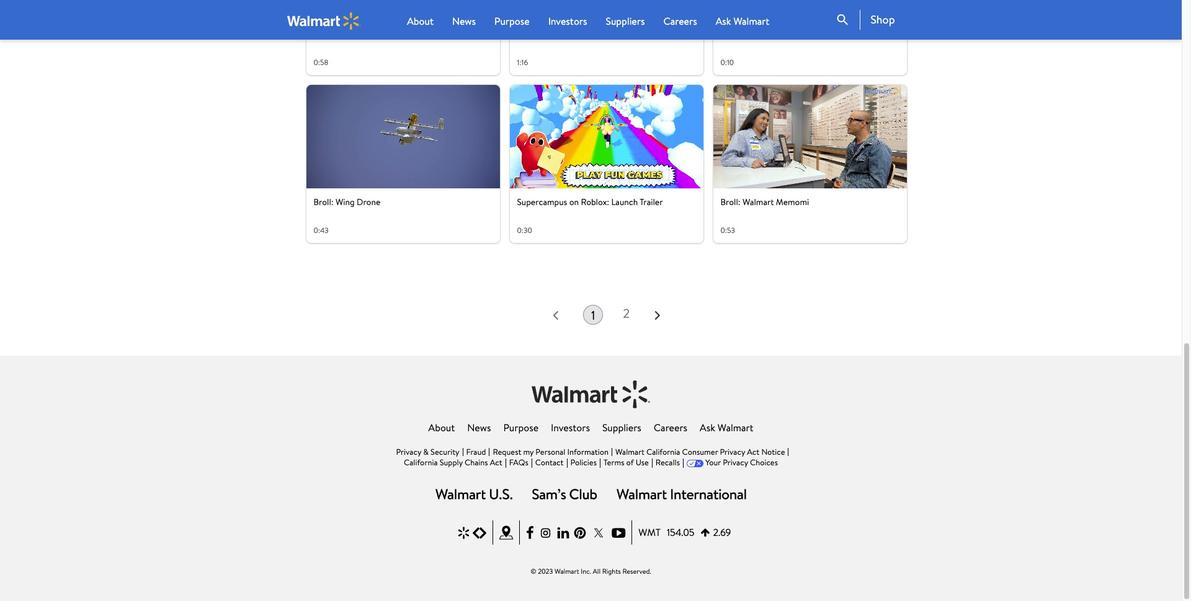 Task type: describe. For each thing, give the bounding box(es) containing it.
about for about dropdown button
[[407, 14, 434, 28]]

your privacy choices
[[705, 457, 778, 468]]

contact link
[[535, 457, 564, 468]]

inc.
[[581, 567, 591, 577]]

ask for fraud
[[700, 421, 715, 435]]

summer
[[721, 28, 752, 40]]

1 logs image from the left
[[436, 490, 512, 500]]

0:10
[[721, 57, 734, 68]]

use
[[636, 457, 649, 468]]

memomi
[[776, 196, 809, 208]]

policies link
[[571, 457, 597, 468]]

2.69
[[713, 526, 731, 540]]

purpose link
[[503, 421, 539, 435]]

fraud
[[466, 447, 486, 458]]

careers for shop
[[664, 14, 697, 28]]

0 horizontal spatial california
[[404, 457, 438, 468]]

news link
[[467, 421, 491, 435]]

supercampus on roblox: launch trailer
[[517, 196, 663, 208]]

spark image
[[457, 526, 471, 542]]

on
[[569, 196, 579, 208]]

summer rewind event
[[721, 28, 805, 40]]

0:58
[[314, 57, 328, 68]]

1
[[591, 307, 595, 324]]

request
[[493, 447, 521, 458]]

-
[[559, 28, 563, 40]]

your
[[705, 457, 721, 468]]

choices
[[750, 457, 778, 468]]

and
[[403, 28, 417, 40]]

1 horizontal spatial act
[[747, 447, 760, 458]]

policies
[[571, 457, 597, 468]]

personal
[[536, 447, 566, 458]]

information
[[567, 447, 609, 458]]

154.05
[[667, 526, 695, 540]]

left chevron image
[[551, 311, 561, 320]]

rights
[[602, 567, 621, 577]]

youtube play image
[[612, 526, 626, 542]]

ask for shop
[[716, 14, 731, 28]]

©
[[531, 567, 536, 577]]

news for news link
[[467, 421, 491, 435]]

terms of use link
[[604, 457, 649, 468]]

wing
[[336, 196, 355, 208]]

instagram image
[[539, 526, 553, 542]]

rewind
[[754, 28, 781, 40]]

drone
[[357, 196, 381, 208]]

trailer
[[640, 196, 663, 208]]

walmart inside walmart california consumer privacy act notice california supply chains act
[[615, 447, 645, 458]]

linkedin image
[[557, 526, 569, 542]]

3 logs image from the left
[[617, 490, 746, 500]]

john ulrey - pharmacist
[[517, 28, 607, 40]]

ask walmart for shop
[[716, 14, 769, 28]]

privacy inside walmart california consumer privacy act notice california supply chains act
[[720, 447, 745, 458]]

terms
[[604, 457, 624, 468]]

terms of use
[[604, 457, 649, 468]]

chains
[[465, 457, 488, 468]]

home image
[[287, 12, 361, 29]]

investors button
[[548, 14, 587, 29]]

walmart california consumer privacy act notice link
[[615, 447, 785, 458]]

security
[[431, 447, 459, 458]]

purpose for purpose link
[[503, 421, 539, 435]]

reserved.
[[623, 567, 651, 577]]

suppliers link
[[602, 421, 641, 435]]

walmart california consumer privacy act notice california supply chains act
[[404, 447, 785, 468]]

shop
[[871, 12, 895, 27]]

recalls
[[656, 457, 680, 468]]

2023
[[538, 567, 553, 577]]



Task type: vqa. For each thing, say whether or not it's contained in the screenshot.
0:58
yes



Task type: locate. For each thing, give the bounding box(es) containing it.
1 vertical spatial purpose
[[503, 421, 539, 435]]

purpose up my
[[503, 421, 539, 435]]

0 vertical spatial news
[[452, 14, 476, 28]]

about link
[[428, 421, 455, 435]]

facebook image
[[526, 526, 534, 542]]

suppliers up 'terms of use'
[[602, 421, 641, 435]]

act
[[747, 447, 760, 458], [490, 457, 502, 468]]

privacy right consumer
[[720, 447, 745, 458]]

fraud link
[[466, 447, 486, 458]]

0 horizontal spatial act
[[490, 457, 502, 468]]

event
[[784, 28, 805, 40]]

careers for fraud
[[654, 421, 688, 435]]

of
[[626, 457, 634, 468]]

1 vertical spatial ask
[[700, 421, 715, 435]]

&
[[423, 447, 429, 458]]

1 vertical spatial news
[[467, 421, 491, 435]]

0 vertical spatial purpose
[[495, 14, 530, 28]]

ask walmart up 0:10
[[716, 14, 769, 28]]

1 vertical spatial investors
[[551, 421, 590, 435]]

privacy right your
[[723, 457, 748, 468]]

broll: for broll: wing drone
[[314, 196, 334, 208]]

0 vertical spatial ask walmart link
[[716, 14, 769, 29]]

purpose left ulrey
[[495, 14, 530, 28]]

ask walmart for fraud
[[700, 421, 754, 435]]

ask walmart link up 0:10
[[716, 14, 769, 29]]

launch
[[611, 196, 638, 208]]

ask walmart link
[[716, 14, 769, 29], [700, 421, 754, 435]]

about up security
[[428, 421, 455, 435]]

logs image down contact
[[532, 490, 597, 500]]

recalls link
[[656, 457, 680, 468]]

pharmacy
[[336, 28, 373, 40]]

careers link up the recalls link
[[654, 421, 688, 435]]

shop link
[[860, 10, 895, 30]]

broll: pharmacy testing and treatment
[[314, 28, 457, 40]]

california
[[646, 447, 680, 458], [404, 457, 438, 468]]

purpose button
[[495, 14, 530, 29]]

treatment
[[418, 28, 457, 40]]

suppliers button
[[606, 14, 645, 29]]

all
[[593, 567, 601, 577]]

california left "supply"
[[404, 457, 438, 468]]

suppliers right investors popup button
[[606, 14, 645, 28]]

news right about dropdown button
[[452, 14, 476, 28]]

1 vertical spatial suppliers
[[602, 421, 641, 435]]

broll: left the wing
[[314, 196, 334, 208]]

faqs
[[509, 457, 528, 468]]

© 2023 walmart inc. all rights reserved.
[[531, 567, 651, 577]]

broll: up 0:58 at the top of the page
[[314, 28, 334, 40]]

1:16
[[517, 57, 528, 68]]

1 horizontal spatial ask
[[716, 14, 731, 28]]

location image
[[499, 526, 513, 542]]

0 horizontal spatial logs image
[[436, 490, 512, 500]]

pharmacist
[[565, 28, 607, 40]]

supply
[[440, 457, 463, 468]]

privacy
[[396, 447, 421, 458], [720, 447, 745, 458], [723, 457, 748, 468]]

broll:
[[314, 28, 334, 40], [314, 196, 334, 208], [721, 196, 741, 208]]

sams club image
[[473, 526, 486, 542]]

investors link
[[551, 421, 590, 435]]

0 vertical spatial careers link
[[664, 14, 697, 29]]

1 vertical spatial careers link
[[654, 421, 688, 435]]

0 vertical spatial ask walmart
[[716, 14, 769, 28]]

2
[[623, 305, 630, 322]]

pinterest image
[[574, 526, 586, 542]]

0:30
[[517, 225, 532, 236]]

news
[[452, 14, 476, 28], [467, 421, 491, 435]]

1 vertical spatial ask walmart
[[700, 421, 754, 435]]

suppliers
[[606, 14, 645, 28], [602, 421, 641, 435]]

about for about link
[[428, 421, 455, 435]]

right chevron image
[[652, 311, 662, 320]]

your privacy choices link
[[705, 457, 778, 468]]

careers
[[664, 14, 697, 28], [654, 421, 688, 435]]

privacy & security
[[396, 447, 459, 458]]

1 vertical spatial about
[[428, 421, 455, 435]]

ask walmart
[[716, 14, 769, 28], [700, 421, 754, 435]]

logs image
[[436, 490, 512, 500], [532, 490, 597, 500], [617, 490, 746, 500]]

broll: for broll: pharmacy testing and treatment
[[314, 28, 334, 40]]

consumer
[[682, 447, 718, 458]]

news up "fraud" link
[[467, 421, 491, 435]]

request my personal information
[[493, 447, 609, 458]]

investors for investors popup button
[[548, 14, 587, 28]]

suppliers for suppliers dropdown button
[[606, 14, 645, 28]]

careers link for fraud
[[654, 421, 688, 435]]

ulrey
[[537, 28, 557, 40]]

walmart
[[734, 14, 769, 28], [743, 196, 774, 208], [718, 421, 754, 435], [615, 447, 645, 458], [555, 567, 579, 577]]

ask up walmart california consumer privacy act notice link
[[700, 421, 715, 435]]

careers right suppliers dropdown button
[[664, 14, 697, 28]]

ask inside ask walmart link
[[716, 14, 731, 28]]

1 horizontal spatial logs image
[[532, 490, 597, 500]]

0:53
[[721, 225, 735, 236]]

0 vertical spatial investors
[[548, 14, 587, 28]]

privacy left &
[[396, 447, 421, 458]]

ask walmart up walmart california consumer privacy act notice link
[[700, 421, 754, 435]]

privacy & security link
[[396, 447, 459, 458]]

1 horizontal spatial california
[[646, 447, 680, 458]]

0 vertical spatial ask
[[716, 14, 731, 28]]

img 2 image
[[591, 526, 607, 542]]

act right chains
[[490, 457, 502, 468]]

0 vertical spatial suppliers
[[606, 14, 645, 28]]

investors for investors link
[[551, 421, 590, 435]]

notice
[[762, 447, 785, 458]]

news for news dropdown button
[[452, 14, 476, 28]]

logs image down chains
[[436, 490, 512, 500]]

california right of
[[646, 447, 680, 458]]

1 vertical spatial careers
[[654, 421, 688, 435]]

careers up the recalls link
[[654, 421, 688, 435]]

ask walmart link for fraud
[[700, 421, 754, 435]]

wmt
[[639, 526, 661, 540]]

request my personal information link
[[493, 447, 609, 458]]

careers link
[[664, 14, 697, 29], [654, 421, 688, 435]]

broll: walmart memomi
[[721, 196, 809, 208]]

contact
[[535, 457, 564, 468]]

suppliers for the suppliers link
[[602, 421, 641, 435]]

2 horizontal spatial logs image
[[617, 490, 746, 500]]

broll: wing drone
[[314, 196, 381, 208]]

0 vertical spatial about
[[407, 14, 434, 28]]

search
[[835, 12, 850, 27]]

faqs link
[[509, 457, 528, 468]]

arrow up image
[[701, 528, 710, 538]]

about button
[[407, 14, 434, 29]]

logs image down recalls
[[617, 490, 746, 500]]

about
[[407, 14, 434, 28], [428, 421, 455, 435]]

supercampus
[[517, 196, 567, 208]]

broll: for broll: walmart memomi
[[721, 196, 741, 208]]

about right testing
[[407, 14, 434, 28]]

john
[[517, 28, 535, 40]]

california supply chains act link
[[404, 457, 502, 468]]

broll: up 0:53
[[721, 196, 741, 208]]

testing
[[374, 28, 401, 40]]

careers link right suppliers dropdown button
[[664, 14, 697, 29]]

0 vertical spatial careers
[[664, 14, 697, 28]]

act left notice
[[747, 447, 760, 458]]

ask walmart link for shop
[[716, 14, 769, 29]]

ask walmart link up walmart california consumer privacy act notice link
[[700, 421, 754, 435]]

my
[[523, 447, 534, 458]]

ask
[[716, 14, 731, 28], [700, 421, 715, 435]]

careers link for shop
[[664, 14, 697, 29]]

news button
[[452, 14, 476, 29]]

2 logs image from the left
[[532, 490, 597, 500]]

0:43
[[314, 225, 329, 236]]

roblox:
[[581, 196, 609, 208]]

walmart logo dark image
[[532, 381, 650, 409]]

purpose for purpose dropdown button
[[495, 14, 530, 28]]

investors
[[548, 14, 587, 28], [551, 421, 590, 435]]

ask up 0:10
[[716, 14, 731, 28]]

0 horizontal spatial ask
[[700, 421, 715, 435]]

1 vertical spatial ask walmart link
[[700, 421, 754, 435]]

wmt 154.05
[[639, 526, 695, 540]]



